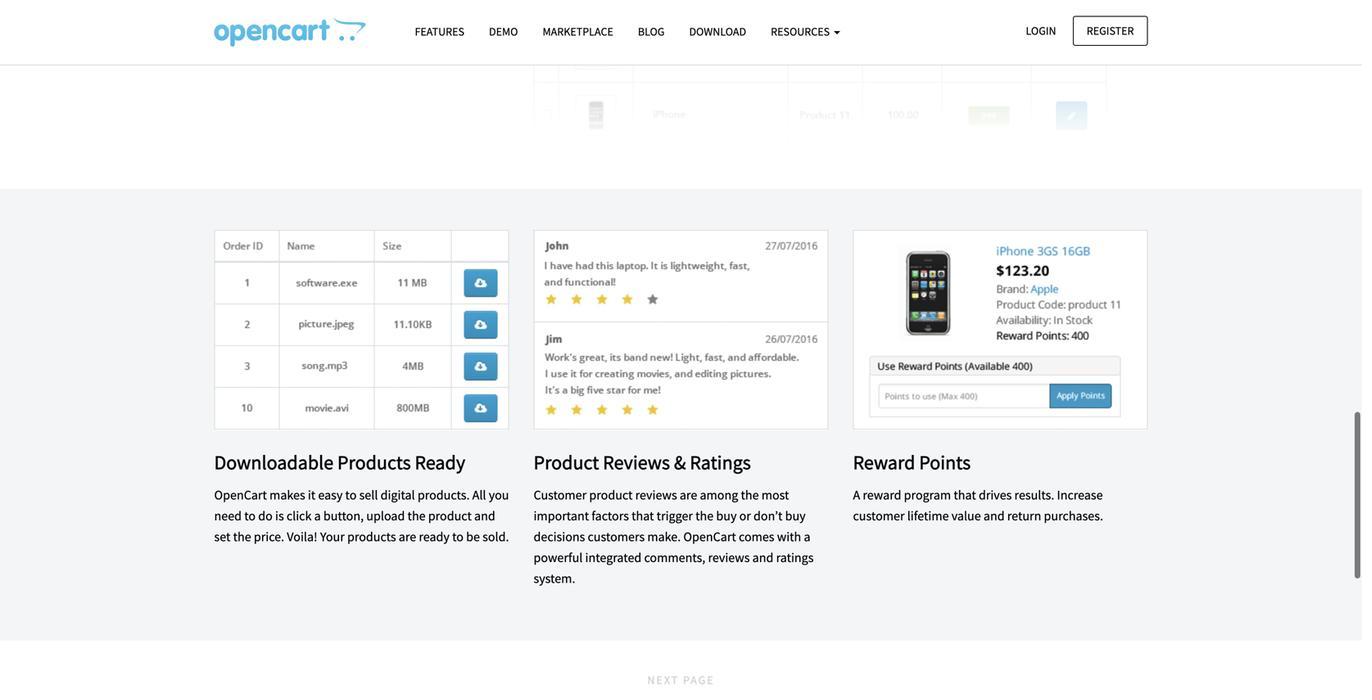 Task type: describe. For each thing, give the bounding box(es) containing it.
it
[[308, 487, 315, 504]]

download
[[689, 24, 746, 39]]

lifetime
[[907, 508, 949, 524]]

customer
[[853, 508, 905, 524]]

product reviews & ratings
[[534, 450, 751, 475]]

2 vertical spatial to
[[452, 529, 464, 545]]

blog link
[[626, 17, 677, 46]]

decisions
[[534, 529, 585, 545]]

the up "or"
[[741, 487, 759, 504]]

price.
[[254, 529, 284, 545]]

makes
[[269, 487, 305, 504]]

product inside opencart makes it easy to sell digital products. all you need to do is click a button, upload the product and set the price. voila! your products are ready to be sold.
[[428, 508, 472, 524]]

downloadable
[[214, 450, 333, 475]]

blog
[[638, 24, 665, 39]]

products
[[337, 450, 411, 475]]

points
[[919, 450, 971, 475]]

0 horizontal spatial to
[[244, 508, 256, 524]]

a reward program that drives results. increase customer lifetime value and return purchases.
[[853, 487, 1103, 524]]

reviews
[[603, 450, 670, 475]]

a
[[853, 487, 860, 504]]

upload
[[366, 508, 405, 524]]

purchases.
[[1044, 508, 1103, 524]]

ratings
[[776, 550, 814, 566]]

ready
[[419, 529, 450, 545]]

next
[[647, 673, 679, 688]]

don't
[[754, 508, 783, 524]]

demo
[[489, 24, 518, 39]]

0 vertical spatial to
[[345, 487, 357, 504]]

factors
[[592, 508, 629, 524]]

resources link
[[759, 17, 853, 46]]

reward points image
[[853, 230, 1148, 431]]

products
[[347, 529, 396, 545]]

button,
[[323, 508, 364, 524]]

and inside customer product reviews are among the most important factors that trigger the buy or don't buy decisions customers make. opencart comes with a powerful integrated comments, reviews and ratings system.
[[752, 550, 773, 566]]

download link
[[677, 17, 759, 46]]

customer product reviews are among the most important factors that trigger the buy or don't buy decisions customers make. opencart comes with a powerful integrated comments, reviews and ratings system.
[[534, 487, 814, 587]]

product
[[534, 450, 599, 475]]

that inside a reward program that drives results. increase customer lifetime value and return purchases.
[[954, 487, 976, 504]]

powerful
[[534, 550, 583, 566]]

are inside customer product reviews are among the most important factors that trigger the buy or don't buy decisions customers make. opencart comes with a powerful integrated comments, reviews and ratings system.
[[680, 487, 697, 504]]

a inside customer product reviews are among the most important factors that trigger the buy or don't buy decisions customers make. opencart comes with a powerful integrated comments, reviews and ratings system.
[[804, 529, 810, 545]]

results.
[[1014, 487, 1054, 504]]

easy
[[318, 487, 343, 504]]

product reviews & retings image
[[534, 230, 828, 431]]

the right set
[[233, 529, 251, 545]]

comes
[[739, 529, 774, 545]]

ratings
[[690, 450, 751, 475]]

system.
[[534, 571, 575, 587]]

you
[[489, 487, 509, 504]]

opencart inside customer product reviews are among the most important factors that trigger the buy or don't buy decisions customers make. opencart comes with a powerful integrated comments, reviews and ratings system.
[[683, 529, 736, 545]]

page
[[683, 673, 715, 688]]

1 buy from the left
[[716, 508, 737, 524]]

and inside a reward program that drives results. increase customer lifetime value and return purchases.
[[984, 508, 1005, 524]]

register link
[[1073, 16, 1148, 46]]

customer
[[534, 487, 587, 504]]

0 vertical spatial reviews
[[635, 487, 677, 504]]

sell
[[359, 487, 378, 504]]

register
[[1087, 23, 1134, 38]]

return
[[1007, 508, 1041, 524]]



Task type: locate. For each thing, give the bounding box(es) containing it.
among
[[700, 487, 738, 504]]

1 horizontal spatial and
[[752, 550, 773, 566]]

set
[[214, 529, 230, 545]]

0 horizontal spatial product
[[428, 508, 472, 524]]

0 horizontal spatial that
[[632, 508, 654, 524]]

0 horizontal spatial a
[[314, 508, 321, 524]]

opencart makes it easy to sell digital products. all you need to do is click a button, upload the product and set the price. voila! your products are ready to be sold.
[[214, 487, 509, 545]]

and down drives
[[984, 508, 1005, 524]]

marketplace link
[[530, 17, 626, 46]]

0 vertical spatial opencart
[[214, 487, 267, 504]]

0 vertical spatial that
[[954, 487, 976, 504]]

is
[[275, 508, 284, 524]]

a
[[314, 508, 321, 524], [804, 529, 810, 545]]

0 vertical spatial are
[[680, 487, 697, 504]]

your
[[320, 529, 345, 545]]

unlimited products image
[[534, 0, 1107, 148]]

2 horizontal spatial to
[[452, 529, 464, 545]]

or
[[739, 508, 751, 524]]

do
[[258, 508, 273, 524]]

digital
[[381, 487, 415, 504]]

reward
[[863, 487, 901, 504]]

1 vertical spatial a
[[804, 529, 810, 545]]

0 horizontal spatial and
[[474, 508, 495, 524]]

trigger
[[657, 508, 693, 524]]

are left ready
[[399, 529, 416, 545]]

0 horizontal spatial reviews
[[635, 487, 677, 504]]

login
[[1026, 23, 1056, 38]]

be
[[466, 529, 480, 545]]

with
[[777, 529, 801, 545]]

that up make.
[[632, 508, 654, 524]]

a inside opencart makes it easy to sell digital products. all you need to do is click a button, upload the product and set the price. voila! your products are ready to be sold.
[[314, 508, 321, 524]]

all
[[472, 487, 486, 504]]

the down among on the right bottom of page
[[695, 508, 714, 524]]

that inside customer product reviews are among the most important factors that trigger the buy or don't buy decisions customers make. opencart comes with a powerful integrated comments, reviews and ratings system.
[[632, 508, 654, 524]]

reviews down 'comes'
[[708, 550, 750, 566]]

&
[[674, 450, 686, 475]]

important
[[534, 508, 589, 524]]

resources
[[771, 24, 832, 39]]

2 buy from the left
[[785, 508, 806, 524]]

integrated
[[585, 550, 642, 566]]

reviews
[[635, 487, 677, 504], [708, 550, 750, 566]]

downloadable products ready image
[[214, 230, 509, 431]]

downloadable products ready
[[214, 450, 465, 475]]

features
[[415, 24, 464, 39]]

1 vertical spatial reviews
[[708, 550, 750, 566]]

marketplace
[[543, 24, 613, 39]]

0 horizontal spatial opencart
[[214, 487, 267, 504]]

value
[[951, 508, 981, 524]]

product down products.
[[428, 508, 472, 524]]

click
[[287, 508, 312, 524]]

next page
[[647, 673, 715, 688]]

1 horizontal spatial buy
[[785, 508, 806, 524]]

1 horizontal spatial are
[[680, 487, 697, 504]]

that up value
[[954, 487, 976, 504]]

and down 'comes'
[[752, 550, 773, 566]]

a right the 'click'
[[314, 508, 321, 524]]

to left do
[[244, 508, 256, 524]]

login link
[[1012, 16, 1070, 46]]

product
[[589, 487, 633, 504], [428, 508, 472, 524]]

demo link
[[477, 17, 530, 46]]

0 horizontal spatial are
[[399, 529, 416, 545]]

2 horizontal spatial and
[[984, 508, 1005, 524]]

product up factors at the bottom left
[[589, 487, 633, 504]]

the
[[741, 487, 759, 504], [407, 508, 426, 524], [695, 508, 714, 524], [233, 529, 251, 545]]

opencart inside opencart makes it easy to sell digital products. all you need to do is click a button, upload the product and set the price. voila! your products are ready to be sold.
[[214, 487, 267, 504]]

and inside opencart makes it easy to sell digital products. all you need to do is click a button, upload the product and set the price. voila! your products are ready to be sold.
[[474, 508, 495, 524]]

1 horizontal spatial a
[[804, 529, 810, 545]]

1 horizontal spatial reviews
[[708, 550, 750, 566]]

opencart
[[214, 487, 267, 504], [683, 529, 736, 545]]

to left be
[[452, 529, 464, 545]]

need
[[214, 508, 242, 524]]

0 horizontal spatial buy
[[716, 508, 737, 524]]

1 horizontal spatial product
[[589, 487, 633, 504]]

1 horizontal spatial that
[[954, 487, 976, 504]]

are
[[680, 487, 697, 504], [399, 529, 416, 545]]

buy left "or"
[[716, 508, 737, 524]]

product inside customer product reviews are among the most important factors that trigger the buy or don't buy decisions customers make. opencart comes with a powerful integrated comments, reviews and ratings system.
[[589, 487, 633, 504]]

are inside opencart makes it easy to sell digital products. all you need to do is click a button, upload the product and set the price. voila! your products are ready to be sold.
[[399, 529, 416, 545]]

features link
[[403, 17, 477, 46]]

1 vertical spatial that
[[632, 508, 654, 524]]

reviews up trigger
[[635, 487, 677, 504]]

ready
[[415, 450, 465, 475]]

1 horizontal spatial opencart
[[683, 529, 736, 545]]

are up trigger
[[680, 487, 697, 504]]

reward
[[853, 450, 915, 475]]

1 vertical spatial are
[[399, 529, 416, 545]]

reward points
[[853, 450, 971, 475]]

0 vertical spatial product
[[589, 487, 633, 504]]

and down all
[[474, 508, 495, 524]]

customers
[[588, 529, 645, 545]]

a right with
[[804, 529, 810, 545]]

increase
[[1057, 487, 1103, 504]]

comments,
[[644, 550, 705, 566]]

drives
[[979, 487, 1012, 504]]

to
[[345, 487, 357, 504], [244, 508, 256, 524], [452, 529, 464, 545]]

products.
[[418, 487, 470, 504]]

0 vertical spatial a
[[314, 508, 321, 524]]

opencart up need on the left bottom of page
[[214, 487, 267, 504]]

most
[[761, 487, 789, 504]]

make.
[[647, 529, 681, 545]]

1 vertical spatial opencart
[[683, 529, 736, 545]]

1 vertical spatial product
[[428, 508, 472, 524]]

and
[[474, 508, 495, 524], [984, 508, 1005, 524], [752, 550, 773, 566]]

buy
[[716, 508, 737, 524], [785, 508, 806, 524]]

opencart up 'comments,'
[[683, 529, 736, 545]]

that
[[954, 487, 976, 504], [632, 508, 654, 524]]

1 vertical spatial to
[[244, 508, 256, 524]]

voila!
[[287, 529, 318, 545]]

the up ready
[[407, 508, 426, 524]]

opencart - features image
[[214, 17, 366, 47]]

to left the sell
[[345, 487, 357, 504]]

buy up with
[[785, 508, 806, 524]]

sold.
[[482, 529, 509, 545]]

1 horizontal spatial to
[[345, 487, 357, 504]]

program
[[904, 487, 951, 504]]



Task type: vqa. For each thing, say whether or not it's contained in the screenshot.
OpenCart to the bottom
yes



